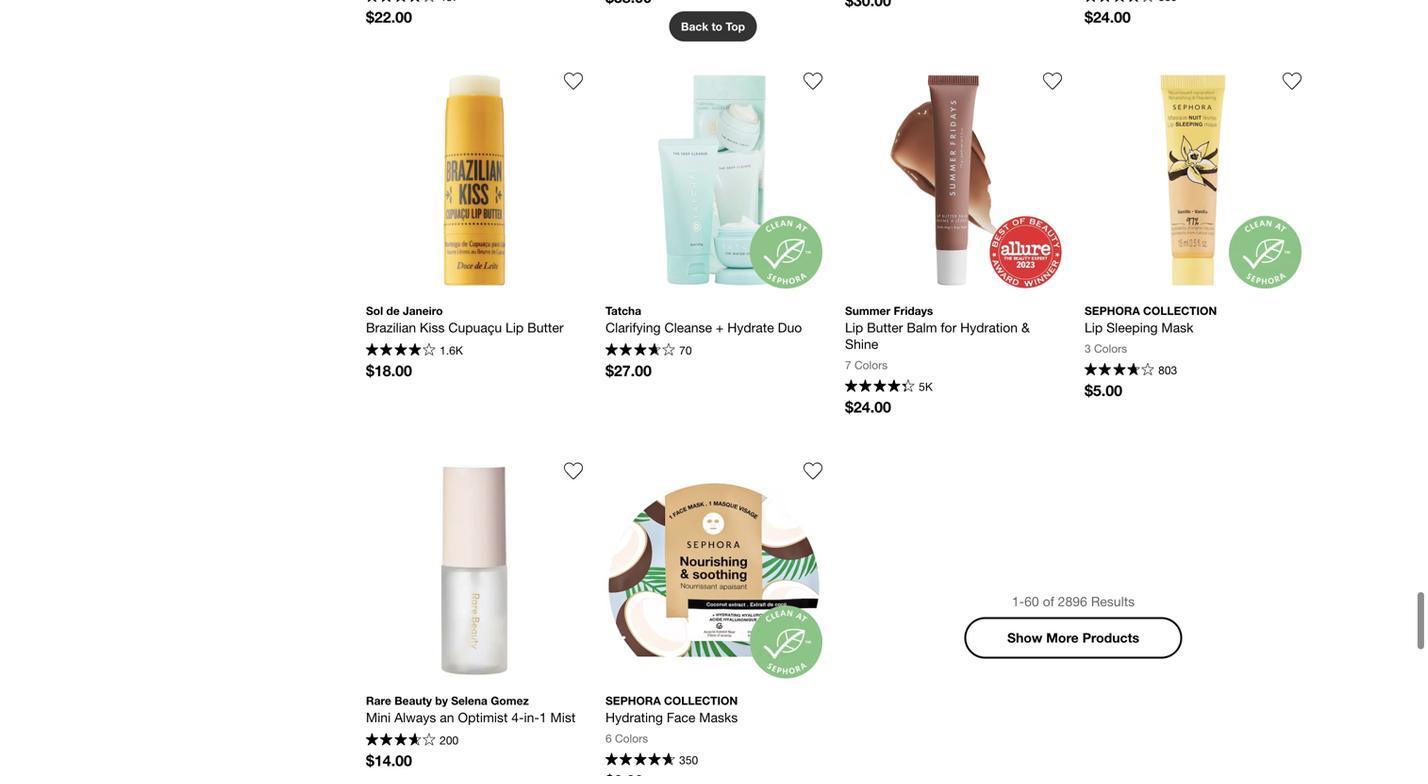 Task type: vqa. For each thing, say whether or not it's contained in the screenshot.
"JANEIRO"
yes



Task type: locate. For each thing, give the bounding box(es) containing it.
1 vertical spatial 4 stars element
[[366, 343, 435, 358]]

beauty
[[394, 694, 432, 707]]

2 vertical spatial 3.5 stars element
[[366, 733, 435, 748]]

2 horizontal spatial 4.5 stars element
[[1085, 0, 1154, 5]]

tatcha
[[606, 304, 641, 317]]

always
[[394, 710, 436, 725]]

1 vertical spatial sephora
[[606, 694, 661, 707]]

collection inside sephora collection lip sleeping mask 3 colors
[[1143, 304, 1217, 317]]

colors inside the sephora collection hydrating face masks 6 colors
[[615, 732, 648, 745]]

2 butter from the left
[[867, 320, 903, 335]]

collection inside the sephora collection hydrating face masks 6 colors
[[664, 694, 738, 707]]

sephora up 'sleeping'
[[1085, 304, 1140, 317]]

4.5 stars element down 6
[[606, 753, 675, 768]]

2 vertical spatial colors
[[615, 732, 648, 745]]

butter right cupuaçu
[[527, 320, 564, 335]]

colors
[[1094, 342, 1127, 355], [855, 358, 888, 372], [615, 732, 648, 745]]

4 stars element up "$18.00"
[[366, 343, 435, 358]]

0 vertical spatial collection
[[1143, 304, 1217, 317]]

sign in to love sephora collection - hydrating face masks image
[[804, 462, 822, 481]]

colors down hydrating
[[615, 732, 648, 745]]

colors for hydrating face masks
[[615, 732, 648, 745]]

0 horizontal spatial butter
[[527, 320, 564, 335]]

2 horizontal spatial 3.5 stars element
[[1085, 363, 1154, 378]]

butter down "summer"
[[867, 320, 903, 335]]

lip
[[506, 320, 524, 335], [845, 320, 863, 335], [1085, 320, 1103, 335]]

colors right 7
[[855, 358, 888, 372]]

gomez
[[491, 694, 529, 707]]

rare
[[366, 694, 391, 707]]

sleeping
[[1106, 320, 1158, 335]]

4 stars element up $22.00
[[366, 0, 435, 5]]

lip up shine on the right top of the page
[[845, 320, 863, 335]]

2 lip from the left
[[845, 320, 863, 335]]

1 vertical spatial collection
[[664, 694, 738, 707]]

4-
[[511, 710, 524, 725]]

2 horizontal spatial colors
[[1094, 342, 1127, 355]]

colors for lip sleeping mask
[[1094, 342, 1127, 355]]

lip for $24.00
[[845, 320, 863, 335]]

0 vertical spatial sephora
[[1085, 304, 1140, 317]]

clarifying
[[606, 320, 661, 335]]

3 lip from the left
[[1085, 320, 1103, 335]]

sephora collection lip sleeping mask 3 colors
[[1085, 304, 1217, 355]]

3.5 stars element up $14.00
[[366, 733, 435, 748]]

889 reviews element
[[1158, 0, 1177, 2]]

for
[[941, 320, 957, 335]]

7
[[845, 358, 851, 372]]

tatcha clarifying cleanse + hydrate duo
[[606, 304, 802, 335]]

show
[[1007, 630, 1043, 645]]

1 horizontal spatial 4.5 stars element
[[845, 380, 915, 395]]

$14.00
[[366, 752, 412, 770]]

in-
[[524, 710, 539, 725]]

350 reviews element
[[679, 753, 698, 767]]

2 vertical spatial 4.5 stars element
[[606, 753, 675, 768]]

1 vertical spatial 4.5 stars element
[[845, 380, 915, 395]]

4 stars element
[[366, 0, 435, 5], [366, 343, 435, 358]]

sephora
[[1085, 304, 1140, 317], [606, 694, 661, 707]]

lip up 3 in the right top of the page
[[1085, 320, 1103, 335]]

sephora collection - hydrating face masks image
[[606, 462, 822, 679]]

collection
[[1143, 304, 1217, 317], [664, 694, 738, 707]]

butter
[[527, 320, 564, 335], [867, 320, 903, 335]]

1 horizontal spatial lip
[[845, 320, 863, 335]]

$22.00
[[366, 8, 412, 26]]

1 horizontal spatial collection
[[1143, 304, 1217, 317]]

0 horizontal spatial 4.5 stars element
[[606, 753, 675, 768]]

3.5 stars element
[[606, 343, 675, 358], [1085, 363, 1154, 378], [366, 733, 435, 748]]

collection up masks
[[664, 694, 738, 707]]

colors right 3 in the right top of the page
[[1094, 342, 1127, 355]]

cupuaçu
[[448, 320, 502, 335]]

summer
[[845, 304, 891, 317]]

4 stars element for 487 reviews element at the top left of page
[[366, 0, 435, 5]]

1 butter from the left
[[527, 320, 564, 335]]

4.5 stars element for hydrating face masks
[[606, 753, 675, 768]]

2 horizontal spatial lip
[[1085, 320, 1103, 335]]

1 horizontal spatial 3.5 stars element
[[606, 343, 675, 358]]

0 vertical spatial $24.00
[[1085, 8, 1131, 26]]

lip inside sephora collection lip sleeping mask 3 colors
[[1085, 320, 1103, 335]]

lip inside sol de janeiro brazilian kiss cupuaçu lip butter
[[506, 320, 524, 335]]

summer fridays lip butter balm for hydration & shine 7 colors
[[845, 304, 1033, 372]]

1.6k
[[440, 344, 463, 357]]

3.5 stars element up the $27.00
[[606, 343, 675, 358]]

3.5 stars element up $5.00
[[1085, 363, 1154, 378]]

$18.00
[[366, 362, 412, 380]]

colors inside sephora collection lip sleeping mask 3 colors
[[1094, 342, 1127, 355]]

70
[[679, 344, 692, 357]]

4.5 stars element left 889 reviews element
[[1085, 0, 1154, 5]]

mini
[[366, 710, 391, 725]]

4.5 stars element
[[1085, 0, 1154, 5], [845, 380, 915, 395], [606, 753, 675, 768]]

lip right cupuaçu
[[506, 320, 524, 335]]

$22.00 link
[[366, 0, 583, 26]]

1 lip from the left
[[506, 320, 524, 335]]

collection up mask
[[1143, 304, 1217, 317]]

2 4 stars element from the top
[[366, 343, 435, 358]]

803
[[1158, 363, 1177, 377]]

&
[[1021, 320, 1030, 335]]

sephora collection hydrating face masks 6 colors
[[606, 694, 738, 745]]

5k reviews element
[[919, 380, 933, 393]]

duo
[[778, 320, 802, 335]]

1 vertical spatial $24.00
[[845, 398, 891, 416]]

4.5 stars element for lip butter balm for hydration & shine
[[845, 380, 915, 395]]

0 vertical spatial colors
[[1094, 342, 1127, 355]]

0 horizontal spatial colors
[[615, 732, 648, 745]]

hydrate
[[727, 320, 774, 335]]

sol de janeiro - brazilian kiss cupuaçu lip butter image
[[366, 72, 583, 289]]

1 horizontal spatial sephora
[[1085, 304, 1140, 317]]

1 4 stars element from the top
[[366, 0, 435, 5]]

1 horizontal spatial $24.00
[[1085, 8, 1131, 26]]

1-60 of 2896 results
[[1012, 594, 1135, 609]]

1 horizontal spatial colors
[[855, 358, 888, 372]]

0 vertical spatial 4 stars element
[[366, 0, 435, 5]]

0 horizontal spatial collection
[[664, 694, 738, 707]]

sephora inside sephora collection lip sleeping mask 3 colors
[[1085, 304, 1140, 317]]

sephora up hydrating
[[606, 694, 661, 707]]

200
[[440, 734, 459, 747]]

janeiro
[[403, 304, 443, 317]]

0 horizontal spatial 3.5 stars element
[[366, 733, 435, 748]]

0 horizontal spatial lip
[[506, 320, 524, 335]]

1.6k reviews element
[[440, 344, 463, 357]]

cleanse
[[664, 320, 712, 335]]

+
[[716, 320, 724, 335]]

70 reviews element
[[679, 344, 692, 357]]

0 vertical spatial 3.5 stars element
[[606, 343, 675, 358]]

1 horizontal spatial butter
[[867, 320, 903, 335]]

4.5 stars element down 7
[[845, 380, 915, 395]]

0 horizontal spatial sephora
[[606, 694, 661, 707]]

to
[[712, 20, 723, 33]]

lip inside summer fridays lip butter balm for hydration & shine 7 colors
[[845, 320, 863, 335]]

1 vertical spatial colors
[[855, 358, 888, 372]]

back
[[681, 20, 708, 33]]

$24.00 link
[[1085, 0, 1302, 26]]

butter inside sol de janeiro brazilian kiss cupuaçu lip butter
[[527, 320, 564, 335]]

5k
[[919, 380, 933, 393]]

rare beauty by selena gomez - mini always an optimist 4-in-1 mist image
[[366, 462, 583, 679]]

an
[[440, 710, 454, 725]]

$24.00
[[1085, 8, 1131, 26], [845, 398, 891, 416]]

0 vertical spatial 4.5 stars element
[[1085, 0, 1154, 5]]

shine
[[845, 336, 878, 352]]

butter inside summer fridays lip butter balm for hydration & shine 7 colors
[[867, 320, 903, 335]]

sephora inside the sephora collection hydrating face masks 6 colors
[[606, 694, 661, 707]]



Task type: describe. For each thing, give the bounding box(es) containing it.
rare beauty by selena gomez mini always an optimist 4-in-1 mist
[[366, 694, 576, 725]]

sol de janeiro brazilian kiss cupuaçu lip butter
[[366, 304, 564, 335]]

products
[[1082, 630, 1139, 645]]

of
[[1043, 594, 1054, 609]]

by
[[435, 694, 448, 707]]

brazilian
[[366, 320, 416, 335]]

3.5 stars element for $27.00
[[606, 343, 675, 358]]

sephora collection - lip sleeping mask image
[[1085, 72, 1302, 289]]

colors inside summer fridays lip butter balm for hydration & shine 7 colors
[[855, 358, 888, 372]]

show more products
[[1007, 630, 1139, 645]]

selena
[[451, 694, 488, 707]]

sign in to love sephora collection - lip sleeping mask image
[[1283, 72, 1302, 91]]

3.5 stars element for $14.00
[[366, 733, 435, 748]]

tatcha - clarifying cleanse + hydrate duo image
[[606, 72, 822, 289]]

mist
[[550, 710, 576, 725]]

350
[[679, 753, 698, 767]]

collection for masks
[[664, 694, 738, 707]]

1 vertical spatial 3.5 stars element
[[1085, 363, 1154, 378]]

sign in to love tatcha - clarifying cleanse + hydrate duo image
[[804, 72, 822, 91]]

more
[[1046, 630, 1079, 645]]

$27.00
[[606, 362, 652, 380]]

collection for mask
[[1143, 304, 1217, 317]]

sign in to love sol de janeiro - brazilian kiss cupuaçu lip butter image
[[564, 72, 583, 91]]

803 reviews element
[[1158, 363, 1177, 377]]

show more products button
[[964, 617, 1182, 659]]

masks
[[699, 710, 738, 725]]

summer fridays - lip butter balm for hydration & shine image
[[845, 72, 1062, 289]]

hydrating
[[606, 710, 663, 725]]

sephora for hydrating
[[606, 694, 661, 707]]

2896
[[1058, 594, 1087, 609]]

sign in to love summer fridays - lip butter balm for hydration & shine image
[[1043, 72, 1062, 91]]

hydration
[[960, 320, 1018, 335]]

kiss
[[420, 320, 445, 335]]

fridays
[[894, 304, 933, 317]]

6
[[606, 732, 612, 745]]

optimist
[[458, 710, 508, 725]]

mask
[[1161, 320, 1194, 335]]

results
[[1091, 594, 1135, 609]]

back to top button
[[669, 11, 757, 42]]

de
[[386, 304, 400, 317]]

balm
[[907, 320, 937, 335]]

3
[[1085, 342, 1091, 355]]

top
[[726, 20, 745, 33]]

60
[[1024, 594, 1039, 609]]

sign in to love rare beauty by selena gomez - mini always an optimist 4-in-1 mist image
[[564, 462, 583, 481]]

1
[[539, 710, 547, 725]]

487 reviews element
[[440, 0, 459, 2]]

$5.00
[[1085, 382, 1122, 399]]

4 stars element for 1.6k reviews element
[[366, 343, 435, 358]]

sol
[[366, 304, 383, 317]]

face
[[667, 710, 696, 725]]

back to top
[[681, 20, 745, 33]]

0 horizontal spatial $24.00
[[845, 398, 891, 416]]

lip for $5.00
[[1085, 320, 1103, 335]]

1-
[[1012, 594, 1024, 609]]

sephora for lip
[[1085, 304, 1140, 317]]

200 reviews element
[[440, 734, 459, 747]]



